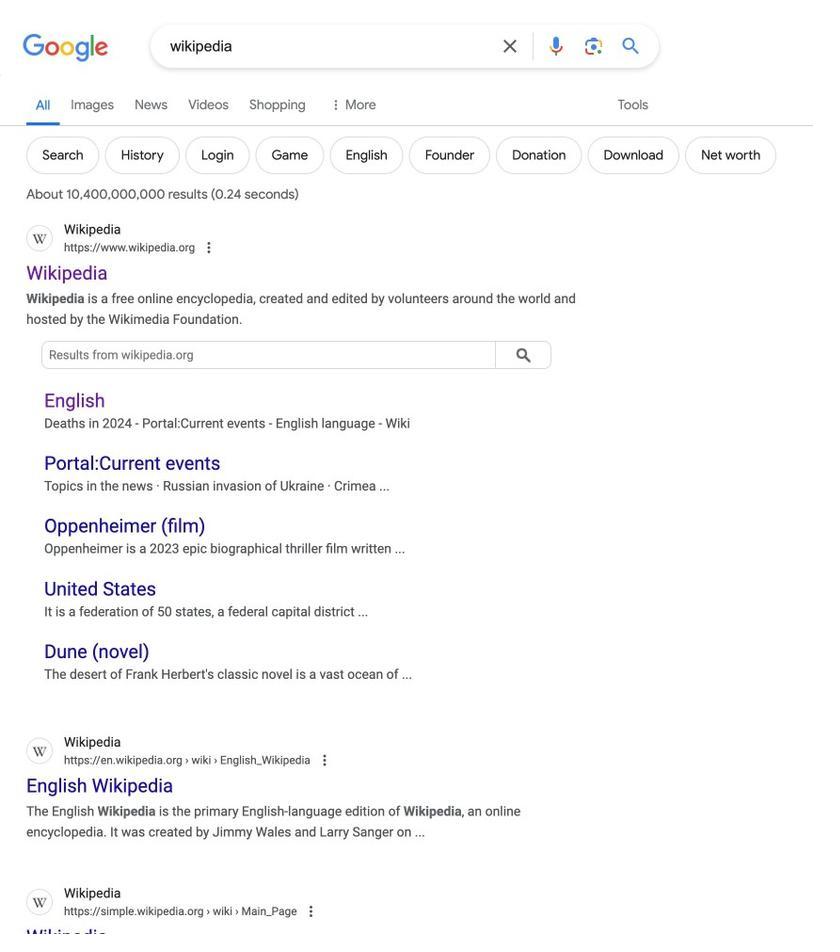 Task type: describe. For each thing, give the bounding box(es) containing it.
search by voice image
[[545, 35, 568, 57]]



Task type: vqa. For each thing, say whether or not it's contained in the screenshot.
text field
yes



Task type: locate. For each thing, give the bounding box(es) containing it.
None text field
[[64, 752, 311, 769]]

Results from wikipedia.org text field
[[41, 341, 496, 369]]

search by image image
[[583, 35, 605, 57]]

None search field
[[0, 24, 659, 68]]

Search text field
[[170, 36, 488, 59]]

search icon image
[[509, 341, 538, 369]]

None text field
[[64, 239, 195, 256], [183, 754, 311, 767], [64, 903, 297, 920], [204, 905, 297, 918], [64, 239, 195, 256], [183, 754, 311, 767], [64, 903, 297, 920], [204, 905, 297, 918]]

google image
[[23, 34, 109, 62]]



